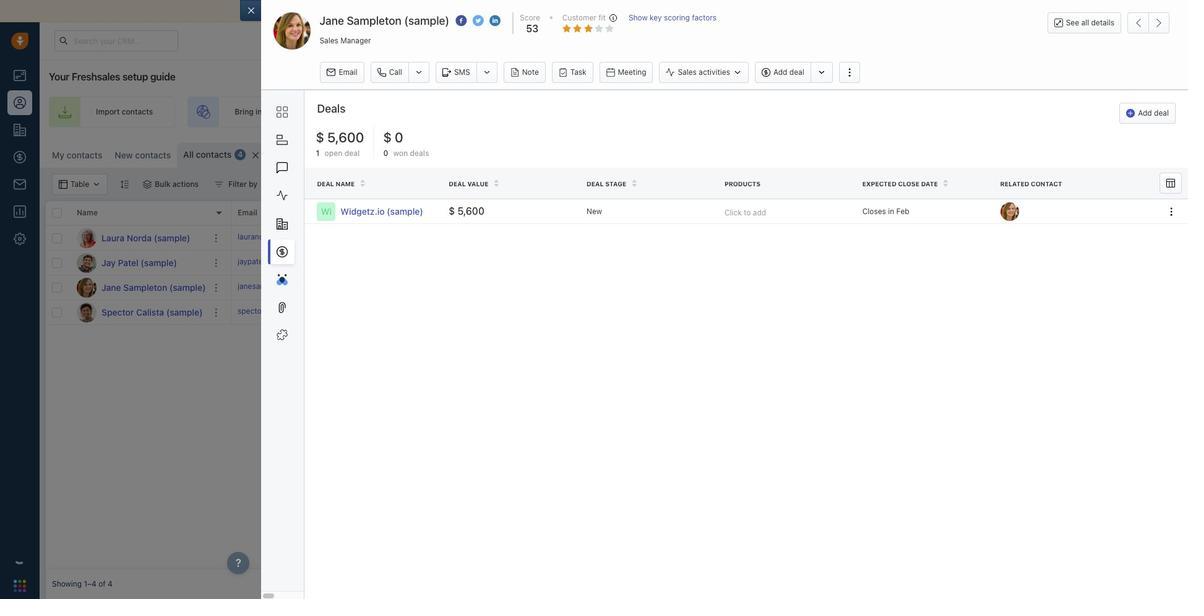 Task type: describe. For each thing, give the bounding box(es) containing it.
4 inside all contacts 4
[[238, 150, 243, 159]]

in for bring
[[256, 107, 262, 117]]

5,600 for $ 5,600
[[458, 205, 485, 217]]

sms button
[[436, 62, 477, 83]]

in for closes
[[889, 207, 895, 216]]

deal for deal name
[[317, 180, 334, 188]]

contacts for my
[[67, 150, 102, 160]]

expected
[[863, 180, 897, 188]]

$ 5,600 1 open deal
[[316, 129, 364, 158]]

2 horizontal spatial $
[[449, 205, 455, 217]]

spector calista (sample)
[[102, 307, 203, 317]]

12 more...
[[288, 150, 324, 160]]

call link
[[371, 62, 409, 83]]

work phone
[[331, 208, 374, 218]]

deliverability
[[417, 6, 469, 16]]

12
[[288, 150, 296, 160]]

show key scoring factors
[[629, 13, 717, 22]]

improve
[[381, 6, 414, 16]]

patel
[[118, 257, 139, 268]]

score
[[520, 13, 540, 22]]

sales activities
[[678, 68, 731, 77]]

l image
[[77, 228, 97, 248]]

2 horizontal spatial deal
[[1155, 108, 1170, 118]]

(sample) for jay patel (sample) link
[[141, 257, 177, 268]]

1
[[316, 149, 320, 158]]

1 horizontal spatial add deal button
[[1120, 103, 1176, 124]]

calista
[[136, 307, 164, 317]]

connect
[[279, 6, 314, 16]]

row group containing laura norda (sample)
[[46, 226, 232, 325]]

1–4
[[84, 580, 96, 589]]

deal name
[[317, 180, 355, 188]]

connect your mailbox to improve deliverability and enable 2-way sync of email conversations. import all your sales data
[[279, 6, 767, 16]]

container_wx8msf4aqz5i3rn1 image
[[215, 180, 224, 189]]

and
[[471, 6, 486, 16]]

sales for sales owner
[[702, 208, 722, 218]]

deals
[[410, 149, 429, 158]]

0 vertical spatial add deal button
[[755, 62, 811, 83]]

0 vertical spatial import
[[664, 6, 691, 16]]

by
[[249, 180, 258, 189]]

value
[[468, 180, 489, 188]]

add
[[753, 208, 767, 217]]

manager
[[341, 36, 371, 45]]

$ 0 0 won deals
[[383, 129, 429, 158]]

norda
[[127, 232, 152, 243]]

sales for sales activities
[[678, 68, 697, 77]]

jay
[[102, 257, 116, 268]]

grid containing laura norda (sample)
[[46, 200, 1183, 570]]

customer fit
[[563, 13, 606, 22]]

customer
[[563, 13, 597, 22]]

0 vertical spatial sampleton
[[347, 14, 402, 27]]

import all your sales data link
[[664, 6, 770, 16]]

12 more... button
[[271, 147, 330, 164]]

twitter circled image
[[473, 14, 484, 27]]

contact
[[1032, 180, 1063, 187]]

0 vertical spatial deal
[[790, 68, 805, 77]]

lauranordasample@gmail.com link
[[238, 231, 343, 245]]

deal for deal stage
[[587, 180, 604, 188]]

jane sampleton (sample) link
[[102, 281, 206, 294]]

jaypatelsample@gmail.com
[[238, 257, 333, 266]]

deal inside $ 5,600 1 open deal
[[345, 149, 360, 158]]

$ for $ 0
[[383, 129, 392, 145]]

deal stage
[[587, 180, 627, 188]]

setup
[[122, 71, 148, 82]]

deals
[[317, 102, 346, 115]]

account
[[888, 208, 918, 218]]

bring in website leads
[[235, 107, 313, 117]]

53 button
[[523, 23, 539, 34]]

owner
[[724, 208, 746, 218]]

feb
[[897, 207, 910, 216]]

$ for $ 5,600
[[316, 129, 324, 145]]

laura
[[102, 232, 125, 243]]

fit
[[599, 13, 606, 22]]

meeting
[[618, 67, 647, 77]]

(sample) left facebook circled image
[[404, 14, 450, 27]]

closes
[[863, 207, 887, 216]]

2-
[[518, 6, 528, 16]]

activities
[[699, 68, 731, 77]]

jane sampleton (sample) inside row group
[[102, 282, 206, 293]]

stage
[[606, 180, 627, 188]]

date
[[922, 180, 938, 188]]

press space to select this row. row containing jay patel (sample)
[[46, 251, 232, 276]]

close image
[[1170, 8, 1176, 14]]

container_wx8msf4aqz5i3rn1 image
[[143, 180, 152, 189]]

meeting button
[[600, 62, 653, 83]]

filter by button
[[207, 174, 266, 195]]

showing
[[52, 580, 82, 589]]

contacts for new
[[135, 150, 171, 160]]

sms
[[454, 67, 470, 77]]

laura norda (sample)
[[102, 232, 190, 243]]

(sample) for "laura norda (sample)" link
[[154, 232, 190, 243]]

click
[[725, 208, 742, 217]]

1 vertical spatial import
[[96, 107, 120, 117]]

5,600 for $ 5,600 1 open deal
[[328, 129, 364, 145]]

won
[[393, 149, 408, 158]]

factors
[[692, 13, 717, 22]]

your freshsales setup guide
[[49, 71, 176, 82]]

sales for sales manager
[[320, 36, 339, 45]]

deal value
[[449, 180, 489, 188]]

sales owner
[[702, 208, 746, 218]]

all inside button
[[1082, 18, 1090, 27]]

show
[[629, 13, 648, 22]]

new contacts
[[115, 150, 171, 160]]

53
[[526, 23, 539, 34]]

press space to select this row. row containing spectorcalista@gmail.com
[[232, 300, 1183, 325]]

Search your CRM... text field
[[54, 30, 178, 51]]

laura norda (sample) link
[[102, 232, 190, 244]]

contacts for all
[[196, 149, 232, 160]]

janesampleton@gmail.com link
[[238, 281, 331, 294]]

0 horizontal spatial to
[[371, 6, 379, 16]]

jay patel (sample)
[[102, 257, 177, 268]]

contacts for import
[[122, 107, 153, 117]]



Task type: locate. For each thing, give the bounding box(es) containing it.
1 vertical spatial jane sampleton (sample)
[[102, 282, 206, 293]]

closes in feb
[[863, 207, 910, 216]]

1 horizontal spatial import
[[664, 6, 691, 16]]

(sample) inside 'link'
[[166, 307, 203, 317]]

1 row group from the left
[[46, 226, 232, 325]]

⌘ o
[[337, 151, 351, 160]]

sync
[[546, 6, 565, 16]]

sampleton down jay patel (sample) link
[[123, 282, 167, 293]]

0 horizontal spatial in
[[256, 107, 262, 117]]

name row
[[46, 201, 232, 226]]

new for new contacts
[[115, 150, 133, 160]]

new down deal stage
[[587, 207, 602, 216]]

widgetz.io
[[341, 206, 385, 216]]

dialog containing $ 5,600
[[240, 0, 1189, 599]]

1 horizontal spatial add
[[1139, 108, 1153, 118]]

0 vertical spatial email
[[339, 67, 358, 77]]

jane
[[320, 14, 344, 27], [102, 282, 121, 293]]

0 vertical spatial 5,600
[[328, 129, 364, 145]]

j image up s image
[[77, 278, 97, 297]]

click to add
[[725, 208, 767, 217]]

contacts right all
[[196, 149, 232, 160]]

jaypatelsample@gmail.com link
[[238, 256, 333, 269]]

1 vertical spatial to
[[744, 208, 751, 217]]

all right scoring
[[694, 6, 703, 16]]

0 vertical spatial add deal
[[774, 68, 805, 77]]

1 horizontal spatial 4
[[238, 150, 243, 159]]

call button
[[371, 62, 409, 83]]

see
[[1067, 18, 1080, 27]]

email down "filter by"
[[238, 208, 257, 218]]

(sample) for spector calista (sample) 'link'
[[166, 307, 203, 317]]

sampleton up manager
[[347, 14, 402, 27]]

filter
[[229, 180, 247, 189]]

1 horizontal spatial to
[[744, 208, 751, 217]]

(sample) right 'norda'
[[154, 232, 190, 243]]

import contacts
[[96, 107, 153, 117]]

1 vertical spatial sales
[[678, 68, 697, 77]]

widgetz.io (sample)
[[341, 206, 423, 216]]

email inside button
[[339, 67, 358, 77]]

2 horizontal spatial deal
[[587, 180, 604, 188]]

lauranordasample@gmail.com
[[238, 232, 343, 241]]

deal left the value
[[449, 180, 466, 188]]

2 row group from the left
[[232, 226, 1183, 325]]

sales left manager
[[320, 36, 339, 45]]

5,600 inside $ 5,600 1 open deal
[[328, 129, 364, 145]]

1 horizontal spatial email
[[339, 67, 358, 77]]

bring
[[235, 107, 254, 117]]

1 horizontal spatial sales
[[678, 68, 697, 77]]

task
[[571, 67, 587, 77]]

data
[[749, 6, 767, 16]]

5,600 down deal value
[[458, 205, 485, 217]]

1 vertical spatial sampleton
[[123, 282, 167, 293]]

spector
[[102, 307, 134, 317]]

activity
[[442, 208, 469, 218]]

2 vertical spatial deal
[[345, 149, 360, 158]]

2 horizontal spatial sales
[[702, 208, 722, 218]]

your left sales
[[705, 6, 723, 16]]

connect your mailbox link
[[279, 6, 371, 16]]

⌘
[[337, 151, 343, 160]]

jane up sales manager
[[320, 14, 344, 27]]

dialog
[[240, 0, 1189, 599]]

to left add
[[744, 208, 751, 217]]

email button
[[320, 62, 364, 83]]

press space to select this row. row containing jaypatelsample@gmail.com
[[232, 251, 1183, 276]]

0 vertical spatial jane sampleton (sample)
[[320, 14, 450, 27]]

in left 'feb' at top
[[889, 207, 895, 216]]

guide
[[150, 71, 176, 82]]

0 vertical spatial j image
[[77, 253, 97, 273]]

related
[[1001, 180, 1030, 187]]

deal
[[790, 68, 805, 77], [1155, 108, 1170, 118], [345, 149, 360, 158]]

sales
[[320, 36, 339, 45], [678, 68, 697, 77], [702, 208, 722, 218]]

sales left click
[[702, 208, 722, 218]]

1 horizontal spatial 5,600
[[458, 205, 485, 217]]

0 horizontal spatial sampleton
[[123, 282, 167, 293]]

1 vertical spatial of
[[99, 580, 106, 589]]

your
[[316, 6, 335, 16], [705, 6, 723, 16]]

press space to select this row. row containing jane sampleton (sample)
[[46, 276, 232, 300]]

spectorcalista@gmail.com
[[238, 306, 330, 316]]

way
[[528, 6, 544, 16]]

2 j image from the top
[[77, 278, 97, 297]]

press space to select this row. row
[[46, 226, 232, 251], [232, 226, 1183, 251], [46, 251, 232, 276], [232, 251, 1183, 276], [46, 276, 232, 300], [232, 276, 1183, 300], [46, 300, 232, 325], [232, 300, 1183, 325]]

enable
[[489, 6, 516, 16]]

to
[[371, 6, 379, 16], [744, 208, 751, 217]]

expected close date
[[863, 180, 938, 188]]

0 horizontal spatial sales
[[320, 36, 339, 45]]

press space to select this row. row containing laura norda (sample)
[[46, 226, 232, 251]]

show key scoring factors link
[[629, 12, 717, 35]]

1 vertical spatial add
[[1139, 108, 1153, 118]]

new down import contacts on the top left
[[115, 150, 133, 160]]

0 horizontal spatial new
[[115, 150, 133, 160]]

2 deal from the left
[[449, 180, 466, 188]]

0 vertical spatial in
[[256, 107, 262, 117]]

1 vertical spatial 0
[[383, 149, 388, 158]]

contacts down setup
[[122, 107, 153, 117]]

bulk actions
[[155, 180, 199, 189]]

1 horizontal spatial all
[[1082, 18, 1090, 27]]

details
[[1092, 18, 1115, 27]]

1 vertical spatial 5,600
[[458, 205, 485, 217]]

0 horizontal spatial deal
[[317, 180, 334, 188]]

0 up won
[[395, 129, 403, 145]]

of right sync
[[567, 6, 576, 16]]

mailbox
[[337, 6, 369, 16]]

2 your from the left
[[705, 6, 723, 16]]

0 vertical spatial all
[[694, 6, 703, 16]]

1 horizontal spatial of
[[567, 6, 576, 16]]

$ inside $ 0 0 won deals
[[383, 129, 392, 145]]

4 right "1–4" at the bottom left of page
[[108, 580, 113, 589]]

1 horizontal spatial jane
[[320, 14, 344, 27]]

grid
[[46, 200, 1183, 570]]

see all details button
[[1048, 12, 1122, 33]]

spector calista (sample) link
[[102, 306, 203, 319]]

0 vertical spatial add
[[774, 68, 788, 77]]

email down sales manager
[[339, 67, 358, 77]]

o
[[346, 151, 351, 160]]

3 deal from the left
[[587, 180, 604, 188]]

j image for jay patel (sample)
[[77, 253, 97, 273]]

(sample) left next
[[387, 206, 423, 216]]

1 horizontal spatial $
[[383, 129, 392, 145]]

contacts up container_wx8msf4aqz5i3rn1 image
[[135, 150, 171, 160]]

1 horizontal spatial your
[[705, 6, 723, 16]]

note button
[[504, 62, 546, 83]]

0 horizontal spatial add deal
[[774, 68, 805, 77]]

freshsales
[[72, 71, 120, 82]]

contacts right my
[[67, 150, 102, 160]]

1 horizontal spatial jane sampleton (sample)
[[320, 14, 450, 27]]

$ 5,600
[[449, 205, 485, 217]]

1 horizontal spatial add deal
[[1139, 108, 1170, 118]]

deal left name
[[317, 180, 334, 188]]

work
[[331, 208, 350, 218]]

s image
[[77, 302, 97, 322]]

my contacts button
[[46, 143, 109, 168], [52, 150, 102, 160]]

0 horizontal spatial import
[[96, 107, 120, 117]]

1 horizontal spatial 0
[[395, 129, 403, 145]]

4
[[238, 150, 243, 159], [108, 580, 113, 589]]

0 horizontal spatial 4
[[108, 580, 113, 589]]

freshworks switcher image
[[14, 580, 26, 592]]

row group containing lauranordasample@gmail.com
[[232, 226, 1183, 325]]

1 vertical spatial 4
[[108, 580, 113, 589]]

2 vertical spatial sales
[[702, 208, 722, 218]]

key
[[650, 13, 662, 22]]

0 vertical spatial 0
[[395, 129, 403, 145]]

(sample) up spector calista (sample)
[[170, 282, 206, 293]]

(sample) up jane sampleton (sample) link
[[141, 257, 177, 268]]

1 vertical spatial jane
[[102, 282, 121, 293]]

1 vertical spatial deal
[[1155, 108, 1170, 118]]

1 vertical spatial in
[[889, 207, 895, 216]]

sampleton inside row group
[[123, 282, 167, 293]]

linkedin circled image
[[490, 14, 501, 27]]

to right the mailbox
[[371, 6, 379, 16]]

sales inside grid
[[702, 208, 722, 218]]

1 horizontal spatial deal
[[449, 180, 466, 188]]

press space to select this row. row containing spector calista (sample)
[[46, 300, 232, 325]]

4 up "filter by"
[[238, 150, 243, 159]]

0 vertical spatial 4
[[238, 150, 243, 159]]

0 left won
[[383, 149, 388, 158]]

bring in website leads link
[[188, 97, 336, 128]]

cell
[[975, 226, 1183, 250], [324, 251, 417, 275], [417, 251, 510, 275], [510, 251, 603, 275], [603, 251, 696, 275], [696, 251, 789, 275], [789, 251, 882, 275], [882, 251, 975, 275], [975, 251, 1183, 275], [324, 276, 417, 300], [417, 276, 510, 300], [510, 276, 603, 300], [603, 276, 696, 300], [696, 276, 789, 300], [789, 276, 882, 300], [882, 276, 975, 300], [975, 276, 1183, 300], [324, 300, 417, 324], [417, 300, 510, 324], [510, 300, 603, 324], [603, 300, 696, 324], [696, 300, 789, 324], [789, 300, 882, 324], [882, 300, 975, 324], [975, 300, 1183, 324]]

jane sampleton (sample) up spector calista (sample)
[[102, 282, 206, 293]]

0 horizontal spatial add deal button
[[755, 62, 811, 83]]

0 vertical spatial jane
[[320, 14, 344, 27]]

0 vertical spatial sales
[[320, 36, 339, 45]]

5,600 up ⌘ o
[[328, 129, 364, 145]]

0 horizontal spatial of
[[99, 580, 106, 589]]

0 horizontal spatial your
[[316, 6, 335, 16]]

wi
[[321, 206, 332, 216]]

call
[[389, 67, 402, 77]]

jane sampleton (sample) up manager
[[320, 14, 450, 27]]

0 horizontal spatial deal
[[345, 149, 360, 158]]

1 vertical spatial all
[[1082, 18, 1090, 27]]

(sample) for jane sampleton (sample) link
[[170, 282, 206, 293]]

press space to select this row. row containing janesampleton@gmail.com
[[232, 276, 1183, 300]]

0 vertical spatial new
[[115, 150, 133, 160]]

facebook circled image
[[456, 14, 467, 27]]

0 vertical spatial to
[[371, 6, 379, 16]]

bulk
[[155, 180, 171, 189]]

deal
[[317, 180, 334, 188], [449, 180, 466, 188], [587, 180, 604, 188]]

1 vertical spatial j image
[[77, 278, 97, 297]]

your left the mailbox
[[316, 6, 335, 16]]

j image
[[77, 253, 97, 273], [77, 278, 97, 297]]

1 vertical spatial new
[[587, 207, 602, 216]]

0 horizontal spatial add
[[774, 68, 788, 77]]

0 horizontal spatial $
[[316, 129, 324, 145]]

of right "1–4" at the bottom left of page
[[99, 580, 106, 589]]

leads
[[294, 107, 313, 117]]

showing 1–4 of 4
[[52, 580, 113, 589]]

sales left activities
[[678, 68, 697, 77]]

5,600
[[328, 129, 364, 145], [458, 205, 485, 217]]

1 vertical spatial email
[[238, 208, 257, 218]]

deal for deal value
[[449, 180, 466, 188]]

of
[[567, 6, 576, 16], [99, 580, 106, 589]]

$ inside $ 5,600 1 open deal
[[316, 129, 324, 145]]

j image for jane sampleton (sample)
[[77, 278, 97, 297]]

0 vertical spatial of
[[567, 6, 576, 16]]

new for new
[[587, 207, 602, 216]]

next activity
[[423, 208, 469, 218]]

j image left jay
[[77, 253, 97, 273]]

jane down jay
[[102, 282, 121, 293]]

all right see
[[1082, 18, 1090, 27]]

import down your freshsales setup guide
[[96, 107, 120, 117]]

row group
[[46, 226, 232, 325], [232, 226, 1183, 325]]

1 your from the left
[[316, 6, 335, 16]]

more...
[[298, 150, 324, 160]]

all
[[183, 149, 194, 160]]

email
[[339, 67, 358, 77], [238, 208, 257, 218]]

add
[[774, 68, 788, 77], [1139, 108, 1153, 118]]

1 horizontal spatial sampleton
[[347, 14, 402, 27]]

scoring
[[664, 13, 690, 22]]

import right key
[[664, 6, 691, 16]]

related contact
[[1001, 180, 1063, 187]]

website
[[264, 107, 292, 117]]

1 horizontal spatial deal
[[790, 68, 805, 77]]

jane inside row group
[[102, 282, 121, 293]]

open
[[325, 149, 343, 158]]

in right bring
[[256, 107, 262, 117]]

filter by
[[229, 180, 258, 189]]

your
[[49, 71, 69, 82]]

conversations.
[[602, 6, 662, 16]]

1 horizontal spatial new
[[587, 207, 602, 216]]

0 horizontal spatial 0
[[383, 149, 388, 158]]

press space to select this row. row containing lauranordasample@gmail.com
[[232, 226, 1183, 251]]

1 deal from the left
[[317, 180, 334, 188]]

0 horizontal spatial email
[[238, 208, 257, 218]]

(sample) right calista
[[166, 307, 203, 317]]

import
[[664, 6, 691, 16], [96, 107, 120, 117]]

my
[[52, 150, 64, 160]]

0 horizontal spatial jane
[[102, 282, 121, 293]]

1 vertical spatial add deal
[[1139, 108, 1170, 118]]

0 horizontal spatial 5,600
[[328, 129, 364, 145]]

0 horizontal spatial all
[[694, 6, 703, 16]]

deal left stage
[[587, 180, 604, 188]]

1 vertical spatial add deal button
[[1120, 103, 1176, 124]]

0 horizontal spatial jane sampleton (sample)
[[102, 282, 206, 293]]

1 horizontal spatial in
[[889, 207, 895, 216]]

1 j image from the top
[[77, 253, 97, 273]]



Task type: vqa. For each thing, say whether or not it's contained in the screenshot.
Deals on the left top
yes



